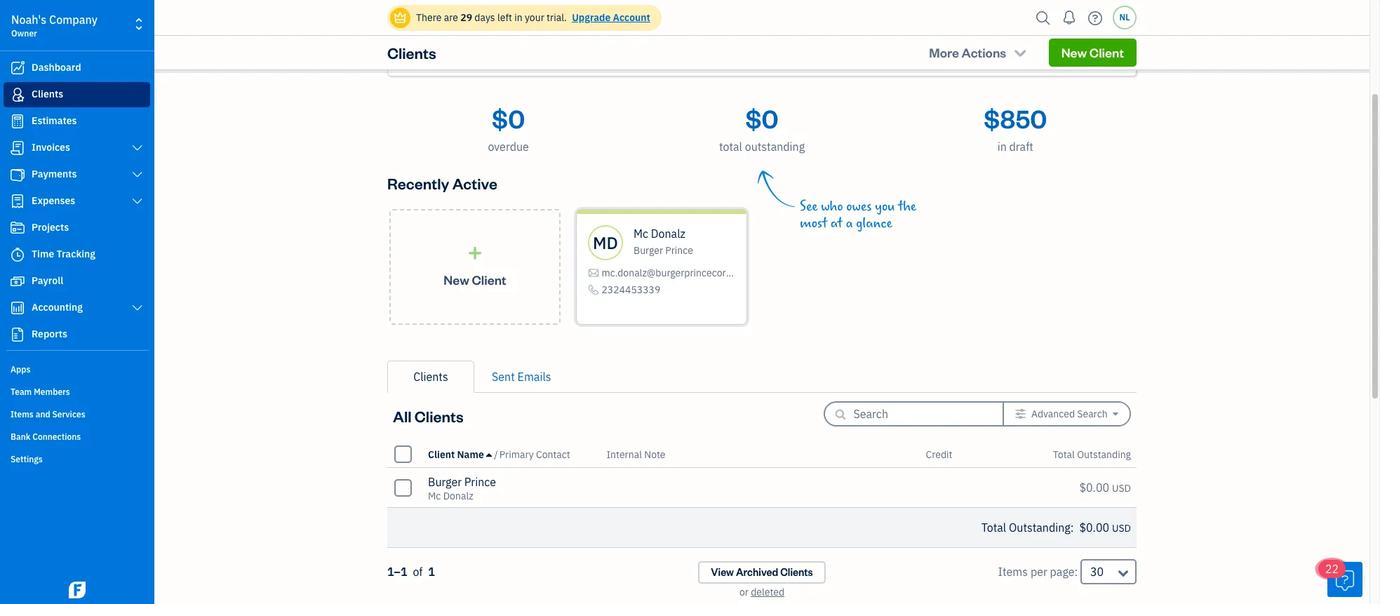 Task type: locate. For each thing, give the bounding box(es) containing it.
1 chevron large down image from the top
[[131, 142, 144, 154]]

how
[[810, 53, 829, 65]]

0 vertical spatial a
[[956, 53, 961, 65]]

chevron large down image for expenses
[[131, 196, 144, 207]]

1 vertical spatial items
[[999, 565, 1028, 579]]

all clients
[[393, 406, 464, 426]]

items down team in the bottom of the page
[[11, 409, 34, 420]]

more
[[522, 53, 545, 65]]

0 horizontal spatial total
[[982, 521, 1007, 535]]

1 vertical spatial and
[[36, 409, 50, 420]]

0 horizontal spatial all
[[393, 406, 412, 426]]

2 vertical spatial outstanding
[[1009, 521, 1071, 535]]

2 $0.00 from the top
[[1080, 521, 1110, 535]]

Search text field
[[854, 403, 980, 425]]

reports
[[32, 328, 67, 340]]

in left draft
[[998, 140, 1007, 154]]

0 horizontal spatial a
[[846, 216, 853, 232]]

usd down $0.00 usd
[[1113, 522, 1132, 535]]

2 chevron large down image from the top
[[131, 169, 144, 180]]

0 horizontal spatial outstanding
[[690, 24, 754, 38]]

bank connections
[[11, 432, 81, 442]]

1 horizontal spatial prince
[[666, 244, 693, 257]]

mc right md
[[634, 227, 649, 241]]

a inside see who owes you the most at a glance
[[846, 216, 853, 232]]

the
[[899, 199, 917, 215]]

0 horizontal spatial $0
[[492, 102, 525, 135]]

0 vertical spatial in
[[515, 11, 523, 24]]

chevrondown image
[[1013, 46, 1029, 60]]

clients up deleted at the right of the page
[[781, 566, 813, 579]]

new right now
[[1062, 44, 1087, 60]]

prince down caretup icon
[[465, 475, 496, 489]]

go to help image
[[1085, 7, 1107, 28]]

$0
[[492, 102, 525, 135], [746, 102, 779, 135]]

1 chevron large down image from the top
[[131, 196, 144, 207]]

outstanding inside know exactly where your client stands with any outstanding invoices.
[[696, 53, 748, 65]]

1 vertical spatial see
[[800, 199, 818, 215]]

left
[[498, 11, 512, 24]]

1 vertical spatial $0.00
[[1080, 521, 1110, 535]]

burger inside burger prince mc donalz
[[428, 475, 462, 489]]

outstanding left 'invoices.'
[[696, 53, 748, 65]]

and
[[479, 41, 495, 54], [36, 409, 50, 420]]

where
[[719, 41, 747, 54]]

in
[[515, 11, 523, 24], [998, 140, 1007, 154]]

0 vertical spatial of
[[1004, 24, 1014, 38]]

lots
[[979, 24, 1001, 38]]

2 horizontal spatial your
[[1015, 41, 1034, 54]]

total up items per page:
[[982, 521, 1007, 535]]

outstanding up $0.00 usd
[[1078, 448, 1132, 461]]

now
[[1034, 53, 1053, 65]]

there
[[416, 11, 442, 24]]

settings image
[[1015, 409, 1027, 420]]

1 vertical spatial new client link
[[390, 209, 561, 325]]

items left 'per'
[[999, 565, 1028, 579]]

file.
[[983, 53, 999, 65]]

clients.
[[600, 41, 632, 54]]

payroll
[[32, 274, 63, 287]]

0 horizontal spatial new client
[[444, 271, 507, 287]]

of right lots
[[1004, 24, 1014, 38]]

$0 up overdue
[[492, 102, 525, 135]]

2 horizontal spatial outstanding
[[1078, 448, 1132, 461]]

1 vertical spatial total
[[982, 521, 1007, 535]]

all inside it all starts with clients get yourself up and running with organized clients. learn more
[[470, 24, 484, 38]]

0 horizontal spatial of
[[413, 565, 423, 579]]

burger up mc.donalz@burgerprincecorp.com
[[634, 244, 663, 257]]

client left name
[[428, 448, 455, 461]]

your
[[525, 11, 545, 24], [749, 41, 768, 54], [1015, 41, 1034, 54]]

clients link up 'all clients'
[[387, 361, 475, 393]]

clients up client name
[[415, 406, 464, 426]]

internal note
[[607, 448, 666, 461]]

sent
[[492, 370, 515, 384]]

0 horizontal spatial prince
[[465, 475, 496, 489]]

a left .csv
[[956, 53, 961, 65]]

chevron large down image for payments
[[131, 169, 144, 180]]

0 vertical spatial $0.00
[[1080, 481, 1110, 495]]

outstanding up the where in the top of the page
[[690, 24, 754, 38]]

chevron large down image down invoices "link"
[[131, 169, 144, 180]]

0 horizontal spatial in
[[515, 11, 523, 24]]

0 vertical spatial new client
[[1062, 44, 1125, 60]]

time tracking
[[32, 248, 95, 260]]

client name
[[428, 448, 484, 461]]

1 horizontal spatial a
[[956, 53, 961, 65]]

1 horizontal spatial burger
[[634, 244, 663, 257]]

$0.00 right :
[[1080, 521, 1110, 535]]

$0 down 'invoices.'
[[746, 102, 779, 135]]

0 vertical spatial usd
[[1113, 482, 1132, 495]]

mc inside burger prince mc donalz
[[428, 490, 441, 503]]

1 vertical spatial new client
[[444, 271, 507, 287]]

of left 1
[[413, 565, 423, 579]]

2 usd from the top
[[1113, 522, 1132, 535]]

1 horizontal spatial donalz
[[651, 227, 686, 241]]

1 $0 from the left
[[492, 102, 525, 135]]

a inside have lots of clients? automatically import your clients from a .csv file. import now
[[956, 53, 961, 65]]

donalz up mc.donalz@burgerprincecorp.com
[[651, 227, 686, 241]]

0 horizontal spatial burger
[[428, 475, 462, 489]]

chevron large down image
[[131, 196, 144, 207], [131, 303, 144, 314]]

0 horizontal spatial and
[[36, 409, 50, 420]]

your down clients?
[[1015, 41, 1034, 54]]

with
[[521, 24, 544, 38], [533, 41, 552, 54], [829, 41, 848, 54]]

0 vertical spatial see
[[791, 53, 808, 65]]

1 vertical spatial all
[[393, 406, 412, 426]]

estimates
[[32, 114, 77, 127]]

mc down client name
[[428, 490, 441, 503]]

$0 for $0 overdue
[[492, 102, 525, 135]]

and inside main element
[[36, 409, 50, 420]]

1 horizontal spatial in
[[998, 140, 1007, 154]]

clients up 'estimates'
[[32, 88, 63, 100]]

2 chevron large down image from the top
[[131, 303, 144, 314]]

chevron large down image inside accounting link
[[131, 303, 144, 314]]

1 vertical spatial usd
[[1113, 522, 1132, 535]]

company
[[49, 13, 98, 27]]

items and services
[[11, 409, 85, 420]]

1 vertical spatial clients link
[[387, 361, 475, 393]]

0 vertical spatial burger
[[634, 244, 663, 257]]

internal
[[607, 448, 642, 461]]

$0 inside the $0 total outstanding
[[746, 102, 779, 135]]

view archived clients or deleted
[[711, 566, 813, 599]]

30
[[1091, 565, 1104, 579]]

0 vertical spatial prince
[[666, 244, 693, 257]]

clients link down dashboard link on the top of the page
[[4, 82, 150, 107]]

chevron large down image up payments link
[[131, 142, 144, 154]]

total outstanding : $0.00 usd
[[982, 521, 1132, 535]]

estimates link
[[4, 109, 150, 134]]

2 $0 from the left
[[746, 102, 779, 135]]

$0.00
[[1080, 481, 1110, 495], [1080, 521, 1110, 535]]

noah's company owner
[[11, 13, 98, 39]]

know
[[658, 41, 683, 54]]

deleted link
[[751, 586, 785, 599]]

prince inside burger prince mc donalz
[[465, 475, 496, 489]]

envelope image
[[588, 265, 600, 281]]

team
[[11, 387, 32, 397]]

outstanding right total
[[745, 140, 805, 154]]

0 vertical spatial chevron large down image
[[131, 142, 144, 154]]

new
[[1062, 44, 1087, 60], [444, 271, 470, 287]]

1 horizontal spatial new
[[1062, 44, 1087, 60]]

1 vertical spatial outstanding
[[745, 140, 805, 154]]

client up client
[[756, 24, 787, 38]]

new client link
[[1049, 39, 1137, 67], [390, 209, 561, 325]]

items per page:
[[999, 565, 1078, 579]]

$850 in draft
[[984, 102, 1048, 154]]

prince up mc.donalz@burgerprincecorp.com
[[666, 244, 693, 257]]

1 vertical spatial prince
[[465, 475, 496, 489]]

new client down go to help image
[[1062, 44, 1125, 60]]

29
[[461, 11, 472, 24]]

have
[[950, 24, 977, 38]]

0 horizontal spatial clients link
[[4, 82, 150, 107]]

and down "team members"
[[36, 409, 50, 420]]

total outstanding link
[[1053, 448, 1132, 461]]

from
[[1068, 41, 1089, 54]]

0 vertical spatial clients link
[[4, 82, 150, 107]]

0 horizontal spatial mc
[[428, 490, 441, 503]]

items inside main element
[[11, 409, 34, 420]]

$850
[[984, 102, 1048, 135]]

accounting
[[32, 301, 83, 314]]

phone image
[[588, 281, 600, 298]]

actions
[[962, 44, 1007, 60]]

in right 'left' at left top
[[515, 11, 523, 24]]

services
[[52, 409, 85, 420]]

usd inside total outstanding : $0.00 usd
[[1113, 522, 1132, 535]]

account
[[613, 11, 651, 24]]

project image
[[9, 221, 26, 235]]

0 vertical spatial new
[[1062, 44, 1087, 60]]

chevron large down image inside invoices "link"
[[131, 142, 144, 154]]

it all starts with clients get yourself up and running with organized clients. learn more
[[409, 24, 632, 65]]

projects
[[32, 221, 69, 234]]

1 vertical spatial donalz
[[443, 490, 474, 503]]

invoices link
[[4, 135, 150, 161]]

your down outstanding client revenue
[[749, 41, 768, 54]]

1 horizontal spatial items
[[999, 565, 1028, 579]]

chevron large down image
[[131, 142, 144, 154], [131, 169, 144, 180]]

22 button
[[1319, 560, 1363, 597]]

donalz down client name
[[443, 490, 474, 503]]

1 vertical spatial mc
[[428, 490, 441, 503]]

yourself
[[427, 41, 463, 54]]

1 vertical spatial a
[[846, 216, 853, 232]]

import
[[1001, 53, 1032, 65]]

total down advanced search dropdown button
[[1053, 448, 1075, 461]]

1 horizontal spatial your
[[749, 41, 768, 54]]

total for total outstanding
[[1053, 448, 1075, 461]]

a
[[956, 53, 961, 65], [846, 216, 853, 232]]

1 vertical spatial burger
[[428, 475, 462, 489]]

0 vertical spatial and
[[479, 41, 495, 54]]

0 vertical spatial all
[[470, 24, 484, 38]]

chevron large down image down payments link
[[131, 196, 144, 207]]

dashboard image
[[9, 61, 26, 75]]

new down plus image
[[444, 271, 470, 287]]

payments
[[32, 168, 77, 180]]

1 vertical spatial outstanding
[[1078, 448, 1132, 461]]

most
[[800, 216, 828, 232]]

it
[[458, 24, 467, 38]]

learn
[[495, 53, 520, 65]]

1 vertical spatial chevron large down image
[[131, 169, 144, 180]]

0 vertical spatial mc
[[634, 227, 649, 241]]

your for there
[[525, 11, 545, 24]]

caretdown image
[[1113, 409, 1119, 420]]

1 horizontal spatial outstanding
[[1009, 521, 1071, 535]]

automatically
[[920, 41, 981, 54]]

noah's
[[11, 13, 46, 27]]

glance
[[856, 216, 893, 232]]

see for see how
[[791, 53, 808, 65]]

1 $0.00 from the top
[[1080, 481, 1110, 495]]

caretup image
[[486, 449, 492, 460]]

1 vertical spatial in
[[998, 140, 1007, 154]]

outstanding
[[696, 53, 748, 65], [745, 140, 805, 154]]

invoices
[[32, 141, 70, 154]]

clients up organized
[[546, 24, 583, 38]]

0 horizontal spatial items
[[11, 409, 34, 420]]

view archived clients link
[[699, 562, 826, 584]]

$0.00 down 'total outstanding' link
[[1080, 481, 1110, 495]]

trial.
[[547, 11, 567, 24]]

and inside it all starts with clients get yourself up and running with organized clients. learn more
[[479, 41, 495, 54]]

0 horizontal spatial donalz
[[443, 490, 474, 503]]

0 horizontal spatial new
[[444, 271, 470, 287]]

1 vertical spatial chevron large down image
[[131, 303, 144, 314]]

see up most
[[800, 199, 818, 215]]

with left any
[[829, 41, 848, 54]]

0 vertical spatial outstanding
[[696, 53, 748, 65]]

recently active
[[387, 173, 498, 193]]

more actions button
[[917, 39, 1041, 67]]

0 vertical spatial items
[[11, 409, 34, 420]]

see left how
[[791, 53, 808, 65]]

and right up
[[479, 41, 495, 54]]

1 horizontal spatial and
[[479, 41, 495, 54]]

outstanding up 'per'
[[1009, 521, 1071, 535]]

usd down 'total outstanding' link
[[1113, 482, 1132, 495]]

get
[[409, 41, 425, 54]]

outstanding inside the $0 total outstanding
[[745, 140, 805, 154]]

are
[[444, 11, 458, 24]]

connections
[[32, 432, 81, 442]]

clients
[[546, 24, 583, 38], [387, 43, 436, 62], [32, 88, 63, 100], [414, 370, 448, 384], [415, 406, 464, 426], [781, 566, 813, 579]]

all
[[470, 24, 484, 38], [393, 406, 412, 426]]

new client down plus image
[[444, 271, 507, 287]]

your inside have lots of clients? automatically import your clients from a .csv file. import now
[[1015, 41, 1034, 54]]

burger down client name
[[428, 475, 462, 489]]

1 horizontal spatial total
[[1053, 448, 1075, 461]]

total for total outstanding : $0.00 usd
[[982, 521, 1007, 535]]

estimate image
[[9, 114, 26, 128]]

crown image
[[393, 10, 408, 25]]

clients up 'all clients'
[[414, 370, 448, 384]]

see
[[791, 53, 808, 65], [800, 199, 818, 215]]

0 vertical spatial chevron large down image
[[131, 196, 144, 207]]

0 vertical spatial new client link
[[1049, 39, 1137, 67]]

client right from
[[1090, 44, 1125, 60]]

your for have
[[1015, 41, 1034, 54]]

nl
[[1120, 12, 1130, 22]]

projects link
[[4, 216, 150, 241]]

1 usd from the top
[[1113, 482, 1132, 495]]

1 horizontal spatial of
[[1004, 24, 1014, 38]]

$0 for $0 total outstanding
[[746, 102, 779, 135]]

invoice image
[[9, 141, 26, 155]]

outstanding for total outstanding : $0.00 usd
[[1009, 521, 1071, 535]]

sent emails link
[[475, 361, 569, 393]]

1 horizontal spatial all
[[470, 24, 484, 38]]

of inside have lots of clients? automatically import your clients from a .csv file. import now
[[1004, 24, 1014, 38]]

a right at
[[846, 216, 853, 232]]

1 horizontal spatial mc
[[634, 227, 649, 241]]

0 vertical spatial total
[[1053, 448, 1075, 461]]

clients down crown image
[[387, 43, 436, 62]]

see inside see who owes you the most at a glance
[[800, 199, 818, 215]]

$0 inside $0 overdue
[[492, 102, 525, 135]]

your left trial.
[[525, 11, 545, 24]]

0 vertical spatial donalz
[[651, 227, 686, 241]]

/
[[494, 448, 498, 461]]

client image
[[9, 88, 26, 102]]

0 horizontal spatial your
[[525, 11, 545, 24]]

time
[[32, 248, 54, 260]]

1 horizontal spatial $0
[[746, 102, 779, 135]]

clients inside it all starts with clients get yourself up and running with organized clients. learn more
[[546, 24, 583, 38]]

chevron large down image up reports link
[[131, 303, 144, 314]]

new client
[[1062, 44, 1125, 60], [444, 271, 507, 287]]

payment image
[[9, 168, 26, 182]]

0 horizontal spatial new client link
[[390, 209, 561, 325]]

total
[[1053, 448, 1075, 461], [982, 521, 1007, 535]]

items for items per page:
[[999, 565, 1028, 579]]

primary contact link
[[500, 448, 571, 461]]



Task type: vqa. For each thing, say whether or not it's contained in the screenshot.
Markup on the bottom
no



Task type: describe. For each thing, give the bounding box(es) containing it.
overdue
[[488, 140, 529, 154]]

team members link
[[4, 381, 150, 402]]

bank
[[11, 432, 31, 442]]

client down plus image
[[472, 271, 507, 287]]

prince inside the mc donalz burger prince
[[666, 244, 693, 257]]

items and services link
[[4, 404, 150, 425]]

1 vertical spatial of
[[413, 565, 423, 579]]

payroll link
[[4, 269, 150, 294]]

revenue
[[790, 24, 835, 38]]

up
[[465, 41, 476, 54]]

search image
[[1033, 7, 1055, 28]]

see for see who owes you the most at a glance
[[800, 199, 818, 215]]

1 horizontal spatial new client
[[1062, 44, 1125, 60]]

who
[[821, 199, 844, 215]]

total outstanding
[[1053, 448, 1132, 461]]

upgrade
[[572, 11, 611, 24]]

0 vertical spatial outstanding
[[690, 24, 754, 38]]

money image
[[9, 274, 26, 289]]

members
[[34, 387, 70, 397]]

it all starts with clients image
[[496, 0, 545, 18]]

22
[[1326, 562, 1339, 576]]

md
[[593, 232, 618, 254]]

days
[[475, 11, 495, 24]]

total
[[719, 140, 743, 154]]

1 horizontal spatial new client link
[[1049, 39, 1137, 67]]

2324453339
[[602, 284, 661, 296]]

view
[[711, 566, 734, 579]]

donalz inside burger prince mc donalz
[[443, 490, 474, 503]]

upgrade account link
[[569, 11, 651, 24]]

tracking
[[57, 248, 95, 260]]

with up the running
[[521, 24, 544, 38]]

archived
[[736, 566, 779, 579]]

deleted
[[751, 586, 785, 599]]

report image
[[9, 328, 26, 342]]

starts
[[486, 24, 518, 38]]

you
[[875, 199, 895, 215]]

advanced search
[[1032, 408, 1108, 420]]

note
[[645, 448, 666, 461]]

expenses
[[32, 194, 75, 207]]

timer image
[[9, 248, 26, 262]]

credit
[[926, 448, 953, 461]]

freshbooks image
[[66, 582, 88, 599]]

$0 total outstanding
[[719, 102, 805, 154]]

sent emails
[[492, 370, 551, 384]]

with right the running
[[533, 41, 552, 54]]

your inside know exactly where your client stands with any outstanding invoices.
[[749, 41, 768, 54]]

1
[[428, 565, 435, 579]]

advanced search button
[[1004, 403, 1130, 425]]

mc inside the mc donalz burger prince
[[634, 227, 649, 241]]

any
[[851, 41, 866, 54]]

1 vertical spatial new
[[444, 271, 470, 287]]

clients inside main element
[[32, 88, 63, 100]]

client name link
[[428, 448, 494, 461]]

chart image
[[9, 301, 26, 315]]

more actions
[[930, 44, 1007, 60]]

plus image
[[467, 246, 483, 260]]

contact
[[536, 448, 571, 461]]

advanced
[[1032, 408, 1075, 420]]

import
[[983, 41, 1012, 54]]

mc donalz burger prince
[[634, 227, 693, 257]]

accounting link
[[4, 296, 150, 321]]

running
[[497, 41, 531, 54]]

1–1 of 1
[[387, 565, 435, 579]]

chevron large down image for accounting
[[131, 303, 144, 314]]

reports link
[[4, 322, 150, 347]]

mc.donalz@burgerprincecorp.com
[[602, 267, 753, 279]]

dashboard link
[[4, 55, 150, 81]]

credit link
[[926, 448, 953, 461]]

exactly
[[685, 41, 717, 54]]

there are 29 days left in your trial. upgrade account
[[416, 11, 651, 24]]

more
[[930, 44, 960, 60]]

clients inside view archived clients or deleted
[[781, 566, 813, 579]]

expenses link
[[4, 189, 150, 214]]

have lots of clients? automatically import your clients from a .csv file. import now
[[920, 24, 1089, 65]]

stands
[[798, 41, 827, 54]]

outstanding client revenue
[[690, 24, 835, 38]]

clients
[[1036, 41, 1066, 54]]

items for items and services
[[11, 409, 34, 420]]

in inside $850 in draft
[[998, 140, 1007, 154]]

main element
[[0, 0, 190, 604]]

1–1
[[387, 565, 408, 579]]

$0 overdue
[[488, 102, 529, 154]]

see how
[[791, 53, 829, 65]]

settings link
[[4, 449, 150, 470]]

search
[[1078, 408, 1108, 420]]

resource center badge image
[[1328, 562, 1363, 597]]

dashboard
[[32, 61, 81, 74]]

burger inside the mc donalz burger prince
[[634, 244, 663, 257]]

nl button
[[1113, 6, 1137, 29]]

1 horizontal spatial clients link
[[387, 361, 475, 393]]

notifications image
[[1059, 4, 1081, 32]]

outstanding for total outstanding
[[1078, 448, 1132, 461]]

usd inside $0.00 usd
[[1113, 482, 1132, 495]]

emails
[[518, 370, 551, 384]]

payments link
[[4, 162, 150, 187]]

chevron large down image for invoices
[[131, 142, 144, 154]]

Items per page: field
[[1081, 559, 1137, 585]]

donalz inside the mc donalz burger prince
[[651, 227, 686, 241]]

time tracking link
[[4, 242, 150, 267]]

with inside know exactly where your client stands with any outstanding invoices.
[[829, 41, 848, 54]]

:
[[1071, 521, 1074, 535]]

expense image
[[9, 194, 26, 208]]



